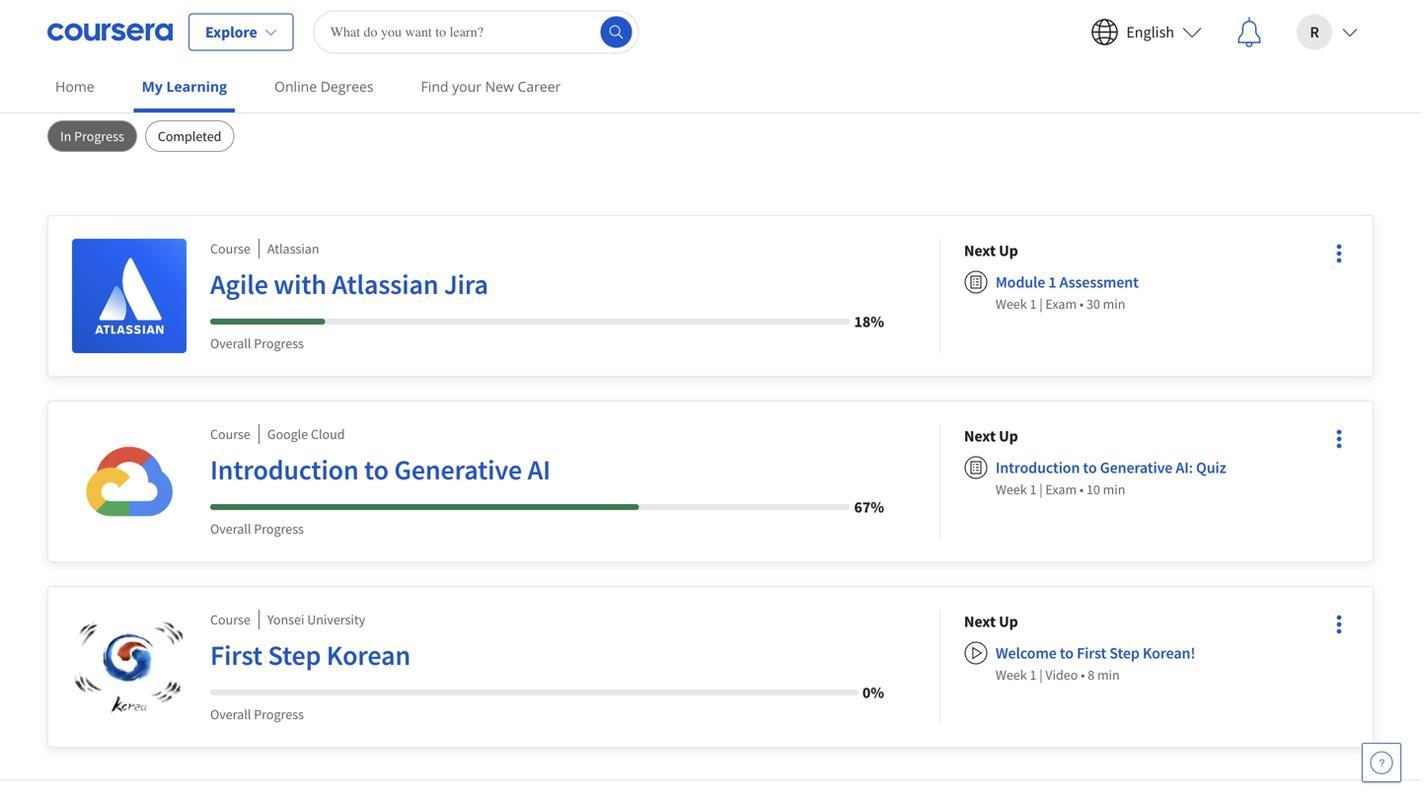 Task type: describe. For each thing, give the bounding box(es) containing it.
to for ai
[[364, 453, 389, 487]]

step inside welcome to first step korean! week 1 | video • 8 min
[[1110, 644, 1140, 663]]

find your new career link
[[413, 64, 569, 109]]

agile with atlassian jira
[[210, 267, 489, 302]]

overall for introduction to generative ai
[[210, 520, 251, 538]]

next up for ai
[[964, 427, 1019, 446]]

overall progress for introduction
[[210, 520, 304, 538]]

next for jira
[[964, 241, 996, 261]]

university
[[307, 611, 365, 629]]

generative for ai
[[394, 453, 522, 487]]

1 right module
[[1049, 272, 1057, 292]]

korean
[[327, 638, 411, 673]]

course for agile
[[210, 240, 251, 258]]

week for introduction to generative ai
[[996, 481, 1027, 499]]

ai:
[[1176, 458, 1194, 478]]

first step korean link
[[210, 638, 884, 681]]

overall progress for first
[[210, 706, 304, 724]]

0 horizontal spatial atlassian
[[267, 240, 319, 258]]

min for first step korean
[[1098, 666, 1120, 684]]

learning up completed
[[166, 77, 227, 96]]

tab list containing in progress
[[47, 120, 1374, 152]]

home
[[55, 77, 94, 96]]

to for step
[[1060, 644, 1074, 663]]

progress for introduction
[[254, 520, 304, 538]]

0 horizontal spatial my
[[47, 54, 81, 88]]

welcome
[[996, 644, 1057, 663]]

more option for introduction to generative ai image
[[1326, 426, 1354, 453]]

new
[[485, 77, 514, 96]]

r
[[1310, 22, 1320, 42]]

your
[[452, 77, 482, 96]]

my learning up "completed" button
[[142, 77, 227, 96]]

18%
[[854, 312, 884, 332]]

completed
[[158, 127, 222, 145]]

help center image
[[1370, 751, 1394, 775]]

exam inside module 1 assessment week 1 | exam • 30 min
[[1046, 295, 1077, 313]]

min inside module 1 assessment week 1 | exam • 30 min
[[1103, 295, 1126, 313]]

assessment
[[1060, 272, 1139, 292]]

generative for ai:
[[1100, 458, 1173, 478]]

progress for agile
[[254, 335, 304, 352]]

video
[[1046, 666, 1078, 684]]

What do you want to learn? text field
[[314, 10, 639, 54]]

in progress button
[[47, 120, 137, 152]]

introduction for introduction to generative ai: quiz week 1 | exam • 10 min
[[996, 458, 1080, 478]]

week inside module 1 assessment week 1 | exam • 30 min
[[996, 295, 1027, 313]]

1 down module
[[1030, 295, 1037, 313]]

agile
[[210, 267, 268, 302]]

step inside first step korean link
[[268, 638, 321, 673]]

0 horizontal spatial first
[[210, 638, 263, 673]]

week for first step korean
[[996, 666, 1027, 684]]

in progress
[[60, 127, 124, 145]]

introduction to generative ai link
[[210, 452, 884, 496]]

next for ai
[[964, 427, 996, 446]]

ai
[[528, 453, 551, 487]]

find your new career
[[421, 77, 561, 96]]

progress inside button
[[74, 127, 124, 145]]

1 horizontal spatial atlassian
[[332, 267, 439, 302]]

career
[[518, 77, 561, 96]]

home link
[[47, 64, 102, 109]]

| for first step korean
[[1040, 666, 1043, 684]]

• inside module 1 assessment week 1 | exam • 30 min
[[1080, 295, 1084, 313]]

to for ai:
[[1083, 458, 1097, 478]]

overall progress for agile
[[210, 335, 304, 352]]

in
[[60, 127, 71, 145]]

overall for first step korean
[[210, 706, 251, 724]]



Task type: locate. For each thing, give the bounding box(es) containing it.
my down coursera image
[[47, 54, 81, 88]]

first step korean image
[[72, 610, 187, 725]]

| inside introduction to generative ai: quiz week 1 | exam • 10 min
[[1040, 481, 1043, 499]]

8
[[1088, 666, 1095, 684]]

module
[[996, 272, 1046, 292]]

find
[[421, 77, 449, 96]]

2 vertical spatial course
[[210, 611, 251, 629]]

english
[[1127, 22, 1175, 42]]

0 vertical spatial overall
[[210, 335, 251, 352]]

0 horizontal spatial to
[[364, 453, 389, 487]]

1 course from the top
[[210, 240, 251, 258]]

course left google in the bottom of the page
[[210, 426, 251, 443]]

• inside welcome to first step korean! week 1 | video • 8 min
[[1081, 666, 1085, 684]]

1
[[1049, 272, 1057, 292], [1030, 295, 1037, 313], [1030, 481, 1037, 499], [1030, 666, 1037, 684]]

min inside welcome to first step korean! week 1 | video • 8 min
[[1098, 666, 1120, 684]]

agile with atlassian jira image
[[72, 239, 187, 353]]

coursera image
[[47, 16, 173, 48]]

0 vertical spatial min
[[1103, 295, 1126, 313]]

1 vertical spatial min
[[1103, 481, 1126, 499]]

course for first
[[210, 611, 251, 629]]

min right 10
[[1103, 481, 1126, 499]]

step down yonsei
[[268, 638, 321, 673]]

10
[[1087, 481, 1101, 499]]

my learning down coursera image
[[47, 54, 190, 88]]

3 next up from the top
[[964, 612, 1019, 632]]

None search field
[[314, 10, 639, 54]]

next up for jira
[[964, 241, 1019, 261]]

completed button
[[145, 120, 234, 152]]

progress for first
[[254, 706, 304, 724]]

course for introduction
[[210, 426, 251, 443]]

3 course from the top
[[210, 611, 251, 629]]

exam inside introduction to generative ai: quiz week 1 | exam • 10 min
[[1046, 481, 1077, 499]]

exam
[[1046, 295, 1077, 313], [1046, 481, 1077, 499]]

r button
[[1281, 0, 1374, 64]]

0%
[[863, 683, 884, 703]]

1 vertical spatial overall progress
[[210, 520, 304, 538]]

0 vertical spatial atlassian
[[267, 240, 319, 258]]

up
[[999, 241, 1019, 261], [999, 427, 1019, 446], [999, 612, 1019, 632]]

learning down coursera image
[[87, 54, 190, 88]]

1 next from the top
[[964, 241, 996, 261]]

0 horizontal spatial step
[[268, 638, 321, 673]]

1 vertical spatial next
[[964, 427, 996, 446]]

online degrees link
[[267, 64, 382, 109]]

3 next from the top
[[964, 612, 996, 632]]

explore button
[[189, 13, 294, 51]]

• for introduction to generative ai
[[1080, 481, 1084, 499]]

1 up from the top
[[999, 241, 1019, 261]]

2 vertical spatial min
[[1098, 666, 1120, 684]]

quiz
[[1197, 458, 1227, 478]]

step
[[268, 638, 321, 673], [1110, 644, 1140, 663]]

1 inside welcome to first step korean! week 1 | video • 8 min
[[1030, 666, 1037, 684]]

2 next from the top
[[964, 427, 996, 446]]

generative inside introduction to generative ai: quiz week 1 | exam • 10 min
[[1100, 458, 1173, 478]]

|
[[1040, 295, 1043, 313], [1040, 481, 1043, 499], [1040, 666, 1043, 684]]

1 vertical spatial overall
[[210, 520, 251, 538]]

0 vertical spatial |
[[1040, 295, 1043, 313]]

min right the "8"
[[1098, 666, 1120, 684]]

67%
[[854, 498, 884, 517]]

jira
[[444, 267, 489, 302]]

3 | from the top
[[1040, 666, 1043, 684]]

1 week from the top
[[996, 295, 1027, 313]]

introduction to generative ai
[[210, 453, 551, 487]]

1 down welcome
[[1030, 666, 1037, 684]]

step left korean!
[[1110, 644, 1140, 663]]

atlassian
[[267, 240, 319, 258], [332, 267, 439, 302]]

2 horizontal spatial to
[[1083, 458, 1097, 478]]

2 vertical spatial next
[[964, 612, 996, 632]]

2 exam from the top
[[1046, 481, 1077, 499]]

english button
[[1075, 0, 1218, 64]]

week inside welcome to first step korean! week 1 | video • 8 min
[[996, 666, 1027, 684]]

2 vertical spatial up
[[999, 612, 1019, 632]]

with
[[274, 267, 327, 302]]

google
[[267, 426, 308, 443]]

progress down with at the top left
[[254, 335, 304, 352]]

to inside welcome to first step korean! week 1 | video • 8 min
[[1060, 644, 1074, 663]]

2 vertical spatial overall
[[210, 706, 251, 724]]

my
[[47, 54, 81, 88], [142, 77, 163, 96]]

first step korean
[[210, 638, 411, 673]]

2 week from the top
[[996, 481, 1027, 499]]

next up
[[964, 241, 1019, 261], [964, 427, 1019, 446], [964, 612, 1019, 632]]

1 | from the top
[[1040, 295, 1043, 313]]

generative left ai
[[394, 453, 522, 487]]

module 1 assessment week 1 | exam • 30 min
[[996, 272, 1139, 313]]

| down module
[[1040, 295, 1043, 313]]

up for jira
[[999, 241, 1019, 261]]

2 | from the top
[[1040, 481, 1043, 499]]

2 vertical spatial overall progress
[[210, 706, 304, 724]]

| for introduction to generative ai
[[1040, 481, 1043, 499]]

1 vertical spatial week
[[996, 481, 1027, 499]]

2 overall progress from the top
[[210, 520, 304, 538]]

atlassian left jira
[[332, 267, 439, 302]]

1 next up from the top
[[964, 241, 1019, 261]]

more option for first step korean image
[[1326, 611, 1354, 639]]

1 horizontal spatial first
[[1077, 644, 1107, 663]]

min for introduction to generative ai
[[1103, 481, 1126, 499]]

3 week from the top
[[996, 666, 1027, 684]]

course up agile
[[210, 240, 251, 258]]

week down module
[[996, 295, 1027, 313]]

1 vertical spatial |
[[1040, 481, 1043, 499]]

2 up from the top
[[999, 427, 1019, 446]]

| inside welcome to first step korean! week 1 | video • 8 min
[[1040, 666, 1043, 684]]

1 horizontal spatial generative
[[1100, 458, 1173, 478]]

0 vertical spatial next
[[964, 241, 996, 261]]

my learning
[[47, 54, 190, 88], [142, 77, 227, 96]]

0 horizontal spatial generative
[[394, 453, 522, 487]]

• left the "8"
[[1081, 666, 1085, 684]]

3 up from the top
[[999, 612, 1019, 632]]

1 horizontal spatial my
[[142, 77, 163, 96]]

• for first step korean
[[1081, 666, 1085, 684]]

0 horizontal spatial introduction
[[210, 453, 359, 487]]

0 vertical spatial overall progress
[[210, 335, 304, 352]]

overall for agile with atlassian jira
[[210, 335, 251, 352]]

min
[[1103, 295, 1126, 313], [1103, 481, 1126, 499], [1098, 666, 1120, 684]]

agile with atlassian jira link
[[210, 267, 884, 310]]

| inside module 1 assessment week 1 | exam • 30 min
[[1040, 295, 1043, 313]]

tab list
[[47, 120, 1374, 152]]

overall
[[210, 335, 251, 352], [210, 520, 251, 538], [210, 706, 251, 724]]

0 vertical spatial next up
[[964, 241, 1019, 261]]

3 overall from the top
[[210, 706, 251, 724]]

to
[[364, 453, 389, 487], [1083, 458, 1097, 478], [1060, 644, 1074, 663]]

exam left 30
[[1046, 295, 1077, 313]]

course
[[210, 240, 251, 258], [210, 426, 251, 443], [210, 611, 251, 629]]

1 vertical spatial exam
[[1046, 481, 1077, 499]]

• left 10
[[1080, 481, 1084, 499]]

2 vertical spatial |
[[1040, 666, 1043, 684]]

introduction inside introduction to generative ai link
[[210, 453, 359, 487]]

•
[[1080, 295, 1084, 313], [1080, 481, 1084, 499], [1081, 666, 1085, 684]]

2 overall from the top
[[210, 520, 251, 538]]

0 vertical spatial •
[[1080, 295, 1084, 313]]

cloud
[[311, 426, 345, 443]]

up for ai
[[999, 427, 1019, 446]]

online degrees
[[275, 77, 374, 96]]

1 horizontal spatial introduction
[[996, 458, 1080, 478]]

generative left ai:
[[1100, 458, 1173, 478]]

introduction inside introduction to generative ai: quiz week 1 | exam • 10 min
[[996, 458, 1080, 478]]

week inside introduction to generative ai: quiz week 1 | exam • 10 min
[[996, 481, 1027, 499]]

1 inside introduction to generative ai: quiz week 1 | exam • 10 min
[[1030, 481, 1037, 499]]

korean!
[[1143, 644, 1196, 663]]

progress down first step korean
[[254, 706, 304, 724]]

next
[[964, 241, 996, 261], [964, 427, 996, 446], [964, 612, 996, 632]]

2 next up from the top
[[964, 427, 1019, 446]]

first inside welcome to first step korean! week 1 | video • 8 min
[[1077, 644, 1107, 663]]

0 vertical spatial up
[[999, 241, 1019, 261]]

learning
[[87, 54, 190, 88], [166, 77, 227, 96]]

generative
[[394, 453, 522, 487], [1100, 458, 1173, 478]]

0 vertical spatial exam
[[1046, 295, 1077, 313]]

yonsei university
[[267, 611, 365, 629]]

1 vertical spatial next up
[[964, 427, 1019, 446]]

2 vertical spatial next up
[[964, 612, 1019, 632]]

more option for agile with atlassian jira image
[[1326, 240, 1354, 268]]

1 exam from the top
[[1046, 295, 1077, 313]]

progress right the in
[[74, 127, 124, 145]]

week down welcome
[[996, 666, 1027, 684]]

2 vertical spatial week
[[996, 666, 1027, 684]]

1 horizontal spatial to
[[1060, 644, 1074, 663]]

• left 30
[[1080, 295, 1084, 313]]

• inside introduction to generative ai: quiz week 1 | exam • 10 min
[[1080, 481, 1084, 499]]

week
[[996, 295, 1027, 313], [996, 481, 1027, 499], [996, 666, 1027, 684]]

introduction
[[210, 453, 359, 487], [996, 458, 1080, 478]]

1 vertical spatial course
[[210, 426, 251, 443]]

explore
[[205, 22, 257, 42]]

30
[[1087, 295, 1101, 313]]

| left video
[[1040, 666, 1043, 684]]

atlassian up with at the top left
[[267, 240, 319, 258]]

course left yonsei
[[210, 611, 251, 629]]

degrees
[[321, 77, 374, 96]]

introduction to generative ai: quiz week 1 | exam • 10 min
[[996, 458, 1227, 499]]

to inside introduction to generative ai: quiz week 1 | exam • 10 min
[[1083, 458, 1097, 478]]

1 vertical spatial atlassian
[[332, 267, 439, 302]]

introduction for introduction to generative ai
[[210, 453, 359, 487]]

overall progress down first step korean
[[210, 706, 304, 724]]

0 vertical spatial course
[[210, 240, 251, 258]]

1 vertical spatial up
[[999, 427, 1019, 446]]

google cloud
[[267, 426, 345, 443]]

overall progress
[[210, 335, 304, 352], [210, 520, 304, 538], [210, 706, 304, 724]]

exam left 10
[[1046, 481, 1077, 499]]

overall progress up yonsei
[[210, 520, 304, 538]]

yonsei
[[267, 611, 304, 629]]

progress
[[74, 127, 124, 145], [254, 335, 304, 352], [254, 520, 304, 538], [254, 706, 304, 724]]

welcome to first step korean! week 1 | video • 8 min
[[996, 644, 1196, 684]]

0 vertical spatial week
[[996, 295, 1027, 313]]

overall progress down agile
[[210, 335, 304, 352]]

first
[[210, 638, 263, 673], [1077, 644, 1107, 663]]

min inside introduction to generative ai: quiz week 1 | exam • 10 min
[[1103, 481, 1126, 499]]

week left 10
[[996, 481, 1027, 499]]

online
[[275, 77, 317, 96]]

1 overall progress from the top
[[210, 335, 304, 352]]

| left 10
[[1040, 481, 1043, 499]]

1 vertical spatial •
[[1080, 481, 1084, 499]]

2 vertical spatial •
[[1081, 666, 1085, 684]]

1 overall from the top
[[210, 335, 251, 352]]

introduction to generative ai image
[[72, 425, 187, 539]]

progress up yonsei
[[254, 520, 304, 538]]

1 left 10
[[1030, 481, 1037, 499]]

my up completed
[[142, 77, 163, 96]]

min right 30
[[1103, 295, 1126, 313]]

2 course from the top
[[210, 426, 251, 443]]

my learning link
[[134, 64, 235, 113]]

3 overall progress from the top
[[210, 706, 304, 724]]

1 horizontal spatial step
[[1110, 644, 1140, 663]]



Task type: vqa. For each thing, say whether or not it's contained in the screenshot.
week, related to second
no



